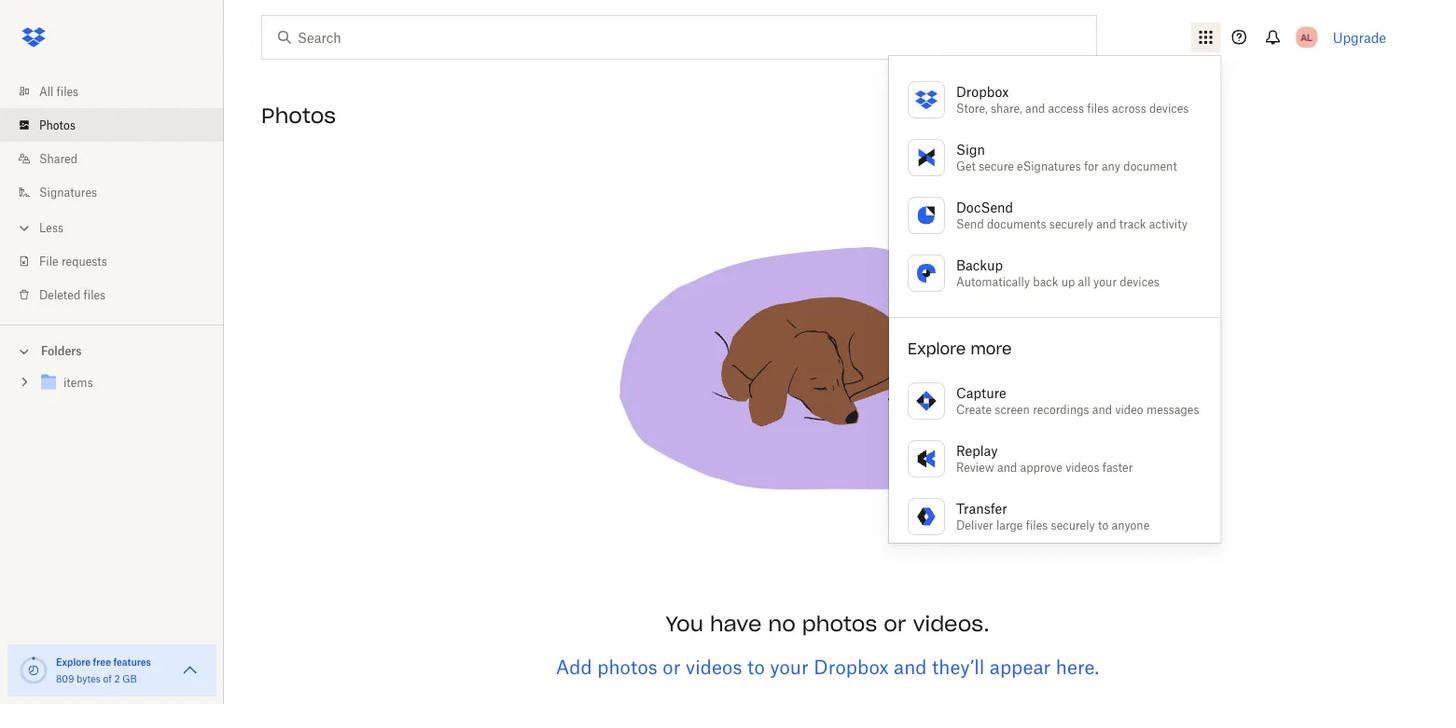 Task type: describe. For each thing, give the bounding box(es) containing it.
devices inside backup automatically back up all your devices
[[1120, 275, 1159, 289]]

explore more
[[908, 339, 1012, 358]]

access
[[1048, 101, 1084, 115]]

large
[[996, 518, 1023, 532]]

photos list item
[[0, 108, 224, 142]]

anyone
[[1112, 518, 1150, 532]]

appear
[[990, 656, 1051, 679]]

dropbox inside dropbox store, share, and access files across devices
[[956, 83, 1009, 99]]

explore free features 809 bytes of 2 gb
[[56, 656, 151, 685]]

less image
[[15, 219, 34, 237]]

send
[[956, 217, 984, 231]]

add photos or videos to your dropbox and they'll appear here. link
[[556, 656, 1099, 679]]

securely inside docsend send documents securely and track activity
[[1049, 217, 1093, 231]]

messages
[[1146, 403, 1199, 417]]

to inside transfer deliver large files securely to anyone
[[1098, 518, 1108, 532]]

track
[[1119, 217, 1146, 231]]

have
[[710, 611, 762, 637]]

docsend
[[956, 199, 1013, 215]]

file requests link
[[15, 244, 224, 278]]

transfer deliver large files securely to anyone
[[956, 500, 1150, 532]]

files inside deleted files link
[[84, 288, 106, 302]]

signatures
[[39, 185, 97, 199]]

and inside dropbox store, share, and access files across devices
[[1025, 101, 1045, 115]]

1 vertical spatial to
[[747, 656, 765, 679]]

activity
[[1149, 217, 1187, 231]]

files inside all files link
[[56, 84, 78, 98]]

any
[[1102, 159, 1120, 173]]

1 horizontal spatial photos
[[261, 103, 336, 129]]

get
[[956, 159, 976, 173]]

folders
[[41, 344, 82, 358]]

share,
[[991, 101, 1022, 115]]

file
[[39, 254, 58, 268]]

secure
[[979, 159, 1014, 173]]

upgrade link
[[1333, 29, 1386, 45]]

for
[[1084, 159, 1099, 173]]

your for to
[[770, 656, 809, 679]]

you have no photos or videos.
[[665, 611, 990, 637]]

less
[[39, 221, 63, 235]]

file requests
[[39, 254, 107, 268]]

and left they'll
[[894, 656, 927, 679]]

photos inside list item
[[39, 118, 76, 132]]

transfer
[[956, 500, 1007, 516]]

all
[[1078, 275, 1090, 289]]

and inside docsend send documents securely and track activity
[[1096, 217, 1116, 231]]

1 vertical spatial photos
[[597, 656, 658, 679]]

quota usage element
[[19, 656, 49, 686]]

back
[[1033, 275, 1058, 289]]

1 horizontal spatial photos
[[802, 611, 877, 637]]

sign get secure esignatures for any document
[[956, 141, 1177, 173]]

all
[[39, 84, 53, 98]]

across
[[1112, 101, 1146, 115]]

documents
[[987, 217, 1046, 231]]

gb
[[122, 673, 137, 685]]

you
[[665, 611, 703, 637]]

automatically
[[956, 275, 1030, 289]]

deleted
[[39, 288, 81, 302]]

backup
[[956, 257, 1003, 273]]

add photos or videos to your dropbox and they'll appear here.
[[556, 656, 1099, 679]]

sleeping dog on a purple cushion. image
[[594, 142, 1061, 608]]

replay
[[956, 443, 998, 459]]



Task type: vqa. For each thing, say whether or not it's contained in the screenshot.
'LIST'
yes



Task type: locate. For each thing, give the bounding box(es) containing it.
your right all
[[1093, 275, 1117, 289]]

explore left more in the right of the page
[[908, 339, 966, 358]]

videos left faster
[[1065, 460, 1099, 474]]

your
[[1093, 275, 1117, 289], [770, 656, 809, 679]]

0 vertical spatial dropbox
[[956, 83, 1009, 99]]

add
[[556, 656, 592, 679]]

screen
[[995, 403, 1030, 417]]

and inside capture create screen recordings and video messages
[[1092, 403, 1112, 417]]

0 horizontal spatial your
[[770, 656, 809, 679]]

files left across
[[1087, 101, 1109, 115]]

photos
[[802, 611, 877, 637], [597, 656, 658, 679]]

0 horizontal spatial photos
[[597, 656, 658, 679]]

of
[[103, 673, 112, 685]]

dropbox image
[[15, 19, 52, 56]]

list containing all files
[[0, 63, 224, 325]]

all files link
[[15, 75, 224, 108]]

files inside transfer deliver large files securely to anyone
[[1026, 518, 1048, 532]]

to
[[1098, 518, 1108, 532], [747, 656, 765, 679]]

dropbox up store,
[[956, 83, 1009, 99]]

photos right "add"
[[597, 656, 658, 679]]

no
[[768, 611, 796, 637]]

shared link
[[15, 142, 224, 175]]

or left videos.
[[884, 611, 906, 637]]

explore up 809 on the left of page
[[56, 656, 91, 668]]

dropbox down you have no photos or videos.
[[814, 656, 889, 679]]

devices right across
[[1149, 101, 1189, 115]]

files
[[56, 84, 78, 98], [1087, 101, 1109, 115], [84, 288, 106, 302], [1026, 518, 1048, 532]]

1 horizontal spatial explore
[[908, 339, 966, 358]]

upgrade
[[1333, 29, 1386, 45]]

and left video at the right of page
[[1092, 403, 1112, 417]]

2
[[114, 673, 120, 685]]

sign
[[956, 141, 985, 157]]

your for all
[[1093, 275, 1117, 289]]

0 vertical spatial your
[[1093, 275, 1117, 289]]

0 horizontal spatial to
[[747, 656, 765, 679]]

all files
[[39, 84, 78, 98]]

replay review and approve videos faster
[[956, 443, 1133, 474]]

and inside the replay review and approve videos faster
[[997, 460, 1017, 474]]

and right 'share,'
[[1025, 101, 1045, 115]]

explore
[[908, 339, 966, 358], [56, 656, 91, 668]]

files right large
[[1026, 518, 1048, 532]]

or
[[884, 611, 906, 637], [663, 656, 681, 679]]

1 horizontal spatial dropbox
[[956, 83, 1009, 99]]

photos
[[261, 103, 336, 129], [39, 118, 76, 132]]

backup automatically back up all your devices
[[956, 257, 1159, 289]]

videos.
[[913, 611, 990, 637]]

recordings
[[1033, 403, 1089, 417]]

1 vertical spatial securely
[[1051, 518, 1095, 532]]

folders button
[[0, 337, 224, 364]]

0 horizontal spatial photos
[[39, 118, 76, 132]]

0 horizontal spatial videos
[[686, 656, 742, 679]]

your inside backup automatically back up all your devices
[[1093, 275, 1117, 289]]

deleted files link
[[15, 278, 224, 312]]

1 vertical spatial or
[[663, 656, 681, 679]]

free
[[93, 656, 111, 668]]

deliver
[[956, 518, 993, 532]]

dropbox
[[956, 83, 1009, 99], [814, 656, 889, 679]]

explore for explore free features 809 bytes of 2 gb
[[56, 656, 91, 668]]

0 horizontal spatial or
[[663, 656, 681, 679]]

up
[[1061, 275, 1075, 289]]

1 vertical spatial videos
[[686, 656, 742, 679]]

create
[[956, 403, 992, 417]]

esignatures
[[1017, 159, 1081, 173]]

your down no on the bottom right of the page
[[770, 656, 809, 679]]

0 vertical spatial or
[[884, 611, 906, 637]]

0 vertical spatial photos
[[802, 611, 877, 637]]

securely inside transfer deliver large files securely to anyone
[[1051, 518, 1095, 532]]

0 vertical spatial videos
[[1065, 460, 1099, 474]]

0 vertical spatial to
[[1098, 518, 1108, 532]]

0 horizontal spatial dropbox
[[814, 656, 889, 679]]

here.
[[1056, 656, 1099, 679]]

devices right all
[[1120, 275, 1159, 289]]

list
[[0, 63, 224, 325]]

features
[[113, 656, 151, 668]]

files inside dropbox store, share, and access files across devices
[[1087, 101, 1109, 115]]

or down you
[[663, 656, 681, 679]]

approve
[[1020, 460, 1062, 474]]

more
[[971, 339, 1012, 358]]

0 vertical spatial devices
[[1149, 101, 1189, 115]]

securely
[[1049, 217, 1093, 231], [1051, 518, 1095, 532]]

videos down the have
[[686, 656, 742, 679]]

capture create screen recordings and video messages
[[956, 385, 1199, 417]]

they'll
[[932, 656, 985, 679]]

and
[[1025, 101, 1045, 115], [1096, 217, 1116, 231], [1092, 403, 1112, 417], [997, 460, 1017, 474], [894, 656, 927, 679]]

files right all
[[56, 84, 78, 98]]

0 horizontal spatial explore
[[56, 656, 91, 668]]

photos up add photos or videos to your dropbox and they'll appear here. link
[[802, 611, 877, 637]]

0 vertical spatial explore
[[908, 339, 966, 358]]

files right deleted at the left of the page
[[84, 288, 106, 302]]

capture
[[956, 385, 1006, 401]]

1 vertical spatial dropbox
[[814, 656, 889, 679]]

video
[[1115, 403, 1143, 417]]

videos inside the replay review and approve videos faster
[[1065, 460, 1099, 474]]

videos
[[1065, 460, 1099, 474], [686, 656, 742, 679]]

devices
[[1149, 101, 1189, 115], [1120, 275, 1159, 289]]

requests
[[61, 254, 107, 268]]

document
[[1123, 159, 1177, 173]]

to down the have
[[747, 656, 765, 679]]

1 vertical spatial devices
[[1120, 275, 1159, 289]]

docsend send documents securely and track activity
[[956, 199, 1187, 231]]

photos link
[[15, 108, 224, 142]]

to left "anyone"
[[1098, 518, 1108, 532]]

1 horizontal spatial to
[[1098, 518, 1108, 532]]

809
[[56, 673, 74, 685]]

1 horizontal spatial your
[[1093, 275, 1117, 289]]

0 vertical spatial securely
[[1049, 217, 1093, 231]]

store,
[[956, 101, 988, 115]]

1 horizontal spatial or
[[884, 611, 906, 637]]

shared
[[39, 152, 77, 166]]

and left track
[[1096, 217, 1116, 231]]

1 horizontal spatial videos
[[1065, 460, 1099, 474]]

review
[[956, 460, 994, 474]]

deleted files
[[39, 288, 106, 302]]

devices inside dropbox store, share, and access files across devices
[[1149, 101, 1189, 115]]

faster
[[1102, 460, 1133, 474]]

1 vertical spatial your
[[770, 656, 809, 679]]

signatures link
[[15, 175, 224, 209]]

explore inside explore free features 809 bytes of 2 gb
[[56, 656, 91, 668]]

and right review at the right
[[997, 460, 1017, 474]]

securely up backup automatically back up all your devices
[[1049, 217, 1093, 231]]

securely left "anyone"
[[1051, 518, 1095, 532]]

explore for explore more
[[908, 339, 966, 358]]

1 vertical spatial explore
[[56, 656, 91, 668]]

dropbox store, share, and access files across devices
[[956, 83, 1189, 115]]

bytes
[[77, 673, 101, 685]]



